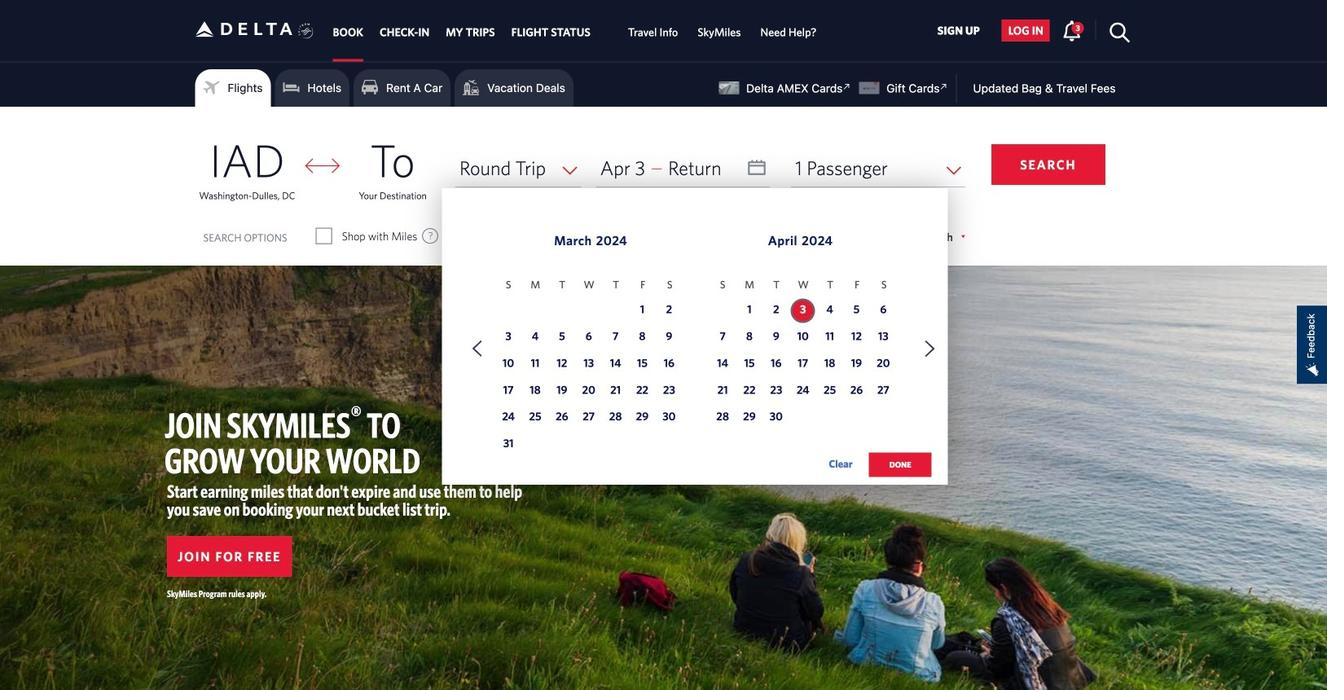 Task type: locate. For each thing, give the bounding box(es) containing it.
1 horizontal spatial this link opens another site in a new window that may not follow the same accessibility policies as delta air lines. image
[[937, 79, 952, 95]]

calendar expanded, use arrow keys to select date application
[[442, 188, 949, 494]]

None text field
[[596, 149, 770, 187]]

0 horizontal spatial this link opens another site in a new window that may not follow the same accessibility policies as delta air lines. image
[[840, 79, 855, 95]]

None field
[[456, 149, 582, 187], [792, 149, 966, 187], [456, 149, 582, 187], [792, 149, 966, 187]]

2 this link opens another site in a new window that may not follow the same accessibility policies as delta air lines. image from the left
[[937, 79, 952, 95]]

tab panel
[[0, 107, 1328, 494]]

None checkbox
[[608, 228, 623, 245]]

None checkbox
[[317, 228, 331, 245]]

this link opens another site in a new window that may not follow the same accessibility policies as delta air lines. image
[[840, 79, 855, 95], [937, 79, 952, 95]]

tab list
[[325, 0, 827, 61]]

1 this link opens another site in a new window that may not follow the same accessibility policies as delta air lines. image from the left
[[840, 79, 855, 95]]

delta air lines image
[[195, 4, 293, 54]]



Task type: vqa. For each thing, say whether or not it's contained in the screenshot.
the right 'This link opens another site in a new window that may not follow the same accessibility policies as Delta Air Lines.' image
yes



Task type: describe. For each thing, give the bounding box(es) containing it.
skyteam image
[[298, 6, 314, 56]]



